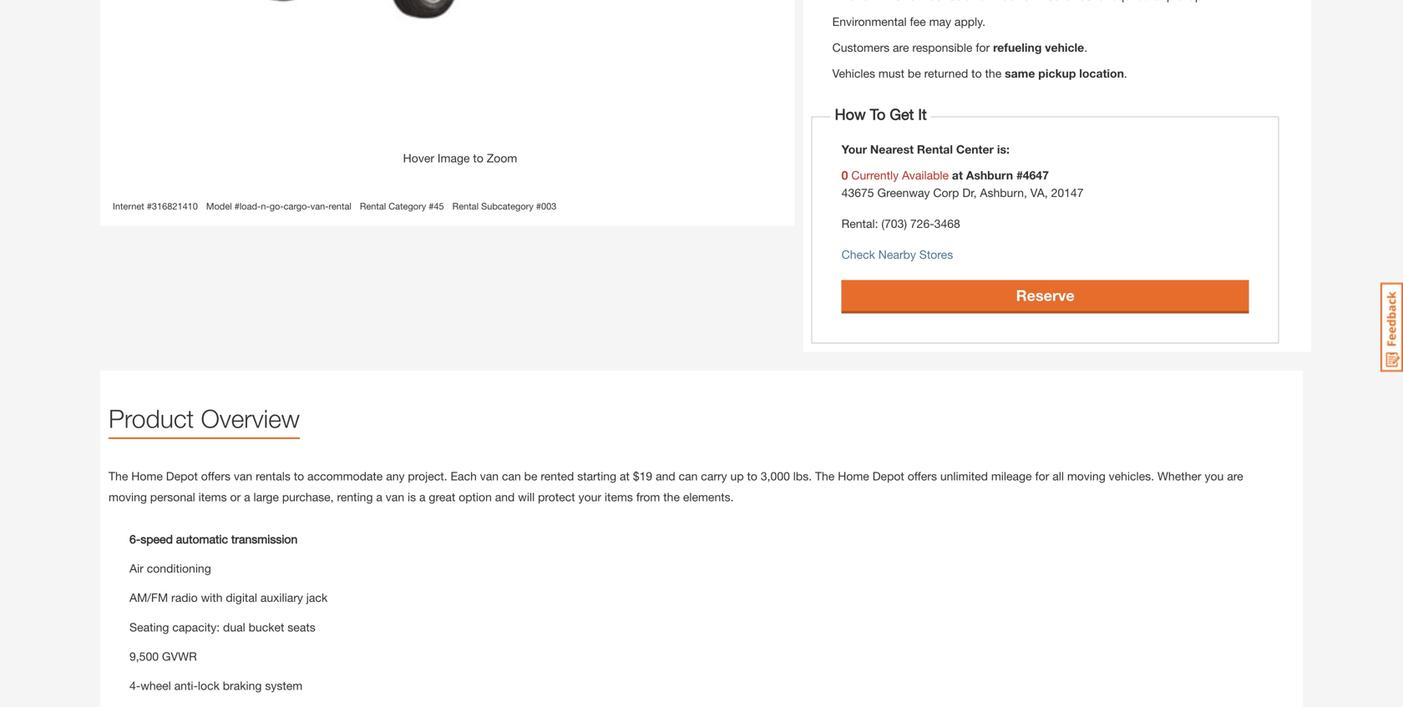 Task type: describe. For each thing, give the bounding box(es) containing it.
0 vertical spatial be
[[908, 67, 922, 80]]

greenway
[[878, 186, 931, 200]]

to left zoom
[[473, 151, 484, 165]]

rentals
[[256, 470, 291, 483]]

from
[[637, 491, 660, 504]]

speed
[[141, 533, 173, 546]]

are inside the home depot offers van rentals to accommodate any project. each van can be rented starting at $19 and can carry up to 3,000 lbs. the home depot offers unlimited mileage for all moving vehicles. whether you are moving personal items or a large purchase, renting a van is a great option and will protect your items from the elements.
[[1228, 470, 1244, 483]]

45
[[434, 201, 444, 212]]

hover image to zoom
[[403, 151, 518, 165]]

jack
[[307, 591, 328, 605]]

braking
[[223, 680, 262, 693]]

environmental
[[833, 15, 907, 29]]

location
[[1080, 67, 1125, 80]]

0 horizontal spatial are
[[893, 41, 910, 54]]

your nearest rental center is:
[[842, 143, 1010, 156]]

6-
[[130, 533, 141, 546]]

wheel
[[141, 680, 171, 693]]

internet
[[113, 201, 144, 212]]

1 vertical spatial ashburn
[[981, 186, 1025, 200]]

anti-
[[174, 680, 198, 693]]

center
[[957, 143, 994, 156]]

0 horizontal spatial rental
[[360, 201, 386, 212]]

carry
[[701, 470, 728, 483]]

available
[[903, 169, 949, 182]]

radio
[[171, 591, 198, 605]]

0 vertical spatial and
[[656, 470, 676, 483]]

4647
[[1023, 169, 1050, 182]]

2 home from the left
[[838, 470, 870, 483]]

purchase,
[[282, 491, 334, 504]]

environmental fee may apply.
[[833, 15, 986, 29]]

nearest
[[871, 143, 914, 156]]

nearby
[[879, 248, 917, 262]]

lbs.
[[794, 470, 812, 483]]

check nearby stores link
[[842, 248, 954, 262]]

dual
[[223, 621, 245, 635]]

great
[[429, 491, 456, 504]]

3 , from the left
[[1045, 186, 1049, 200]]

returned
[[925, 67, 969, 80]]

n-
[[261, 201, 270, 212]]

2 the from the left
[[816, 470, 835, 483]]

get
[[890, 105, 915, 123]]

rental
[[329, 201, 352, 212]]

003
[[542, 201, 557, 212]]

capacity:
[[172, 621, 220, 635]]

0 vertical spatial .
[[1085, 41, 1088, 54]]

at inside the home depot offers van rentals to accommodate any project. each van can be rented starting at $19 and can carry up to 3,000 lbs. the home depot offers unlimited mileage for all moving vehicles. whether you are moving personal items or a large purchase, renting a van is a great option and will protect your items from the elements.
[[620, 470, 630, 483]]

any
[[386, 470, 405, 483]]

air
[[130, 562, 144, 576]]

1 items from the left
[[199, 491, 227, 504]]

fee
[[910, 15, 927, 29]]

product overview
[[109, 404, 300, 434]]

product
[[109, 404, 194, 434]]

reserve button
[[842, 281, 1250, 311]]

to
[[870, 105, 886, 123]]

go-
[[270, 201, 284, 212]]

0 vertical spatial moving
[[1068, 470, 1106, 483]]

bucket
[[249, 621, 284, 635]]

it
[[919, 105, 927, 123]]

316821410
[[152, 201, 198, 212]]

accommodate
[[308, 470, 383, 483]]

feedback link image
[[1381, 282, 1404, 373]]

the home depot offers van rentals to accommodate any project. each van can be rented starting at $19 and can carry up to 3,000 lbs. the home depot offers unlimited mileage for all moving vehicles. whether you are moving personal items or a large purchase, renting a van is a great option and will protect your items from the elements.
[[109, 470, 1244, 504]]

0
[[842, 169, 849, 182]]

2 can from the left
[[679, 470, 698, 483]]

(703)
[[882, 217, 908, 231]]

starting
[[578, 470, 617, 483]]

corp
[[934, 186, 960, 200]]

refueling
[[994, 41, 1042, 54]]

how
[[835, 105, 866, 123]]

3468
[[935, 217, 961, 231]]

will
[[518, 491, 535, 504]]

dr
[[963, 186, 974, 200]]

for inside the home depot offers van rentals to accommodate any project. each van can be rented starting at $19 and can carry up to 3,000 lbs. the home depot offers unlimited mileage for all moving vehicles. whether you are moving personal items or a large purchase, renting a van is a great option and will protect your items from the elements.
[[1036, 470, 1050, 483]]

hover image to zoom link
[[210, 0, 711, 167]]

currently
[[852, 169, 899, 182]]

1 home from the left
[[131, 470, 163, 483]]

2 , from the left
[[1025, 186, 1028, 200]]

va
[[1031, 186, 1045, 200]]

1 a from the left
[[244, 491, 250, 504]]

each
[[451, 470, 477, 483]]

the inside the home depot offers van rentals to accommodate any project. each van can be rented starting at $19 and can carry up to 3,000 lbs. the home depot offers unlimited mileage for all moving vehicles. whether you are moving personal items or a large purchase, renting a van is a great option and will protect your items from the elements.
[[664, 491, 680, 504]]

mileage
[[992, 470, 1033, 483]]

customers
[[833, 41, 890, 54]]

your
[[842, 143, 867, 156]]

3 a from the left
[[420, 491, 426, 504]]



Task type: locate. For each thing, give the bounding box(es) containing it.
1 vertical spatial at
[[620, 470, 630, 483]]

the right lbs.
[[816, 470, 835, 483]]

1 vertical spatial for
[[1036, 470, 1050, 483]]

seating capacity: dual bucket seats
[[130, 621, 316, 635]]

must
[[879, 67, 905, 80]]

0 vertical spatial are
[[893, 41, 910, 54]]

9,500
[[130, 650, 159, 664]]

for up vehicles must be returned to the same pickup location .
[[976, 41, 990, 54]]

gvwr
[[162, 650, 197, 664]]

2 offers from the left
[[908, 470, 938, 483]]

to right returned
[[972, 67, 982, 80]]

6-speed automatic transmission
[[130, 533, 298, 546]]

0 horizontal spatial a
[[244, 491, 250, 504]]

offers
[[201, 470, 231, 483], [908, 470, 938, 483]]

, right the corp on the right top of page
[[974, 186, 977, 200]]

, down 4647
[[1045, 186, 1049, 200]]

at up dr
[[953, 169, 963, 182]]

0 vertical spatial the
[[986, 67, 1002, 80]]

1 vertical spatial .
[[1125, 67, 1128, 80]]

the down product
[[109, 470, 128, 483]]

image
[[438, 151, 470, 165]]

reserve
[[1017, 287, 1075, 305]]

home up personal
[[131, 470, 163, 483]]

stores
[[920, 248, 954, 262]]

can left carry at the bottom of the page
[[679, 470, 698, 483]]

offers left unlimited
[[908, 470, 938, 483]]

ashburn right dr
[[981, 186, 1025, 200]]

and
[[656, 470, 676, 483], [495, 491, 515, 504]]

vehicles.
[[1109, 470, 1155, 483]]

2 depot from the left
[[873, 470, 905, 483]]

1 horizontal spatial at
[[953, 169, 963, 182]]

1 horizontal spatial the
[[816, 470, 835, 483]]

2 a from the left
[[376, 491, 383, 504]]

1 horizontal spatial can
[[679, 470, 698, 483]]

1 horizontal spatial moving
[[1068, 470, 1106, 483]]

depot
[[166, 470, 198, 483], [873, 470, 905, 483]]

1 vertical spatial moving
[[109, 491, 147, 504]]

0 horizontal spatial ,
[[974, 186, 977, 200]]

am/fm
[[130, 591, 168, 605]]

be
[[908, 67, 922, 80], [525, 470, 538, 483]]

1 can from the left
[[502, 470, 521, 483]]

2 horizontal spatial rental
[[918, 143, 953, 156]]

personal
[[150, 491, 195, 504]]

2 items from the left
[[605, 491, 633, 504]]

2 horizontal spatial van
[[480, 470, 499, 483]]

0 horizontal spatial depot
[[166, 470, 198, 483]]

overview
[[201, 404, 300, 434]]

1 horizontal spatial .
[[1125, 67, 1128, 80]]

a right the or
[[244, 491, 250, 504]]

$19
[[633, 470, 653, 483]]

0 currently available at ashburn # 4647 43675 greenway corp dr , ashburn , va , 20147
[[842, 169, 1084, 200]]

1 vertical spatial are
[[1228, 470, 1244, 483]]

are down environmental fee may apply.
[[893, 41, 910, 54]]

depot up personal
[[166, 470, 198, 483]]

van up the or
[[234, 470, 253, 483]]

moving
[[1068, 470, 1106, 483], [109, 491, 147, 504]]

, left va
[[1025, 186, 1028, 200]]

zoom
[[487, 151, 518, 165]]

0 vertical spatial ashburn
[[967, 169, 1014, 182]]

0 horizontal spatial van
[[234, 470, 253, 483]]

unlimited
[[941, 470, 989, 483]]

rental up the available
[[918, 143, 953, 156]]

1 horizontal spatial ,
[[1025, 186, 1028, 200]]

1 vertical spatial be
[[525, 470, 538, 483]]

items right your
[[605, 491, 633, 504]]

check
[[842, 248, 876, 262]]

0 horizontal spatial moving
[[109, 491, 147, 504]]

or
[[230, 491, 241, 504]]

check nearby stores
[[842, 248, 954, 262]]

726-
[[911, 217, 935, 231]]

and left the will
[[495, 491, 515, 504]]

rented
[[541, 470, 574, 483]]

cargo-
[[284, 201, 311, 212]]

customers are responsible for refueling vehicle .
[[833, 41, 1088, 54]]

apply.
[[955, 15, 986, 29]]

are right you at right bottom
[[1228, 470, 1244, 483]]

the
[[109, 470, 128, 483], [816, 470, 835, 483]]

0 horizontal spatial items
[[199, 491, 227, 504]]

internet # 316821410 model # load-n-go-cargo-van-rental rental category # 45 rental subcategory # 003
[[113, 201, 557, 212]]

van up option
[[480, 470, 499, 483]]

0 horizontal spatial home
[[131, 470, 163, 483]]

0 horizontal spatial the
[[664, 491, 680, 504]]

protect
[[538, 491, 576, 504]]

1 horizontal spatial rental
[[453, 201, 479, 212]]

1 horizontal spatial items
[[605, 491, 633, 504]]

1 horizontal spatial the
[[986, 67, 1002, 80]]

to
[[972, 67, 982, 80], [473, 151, 484, 165], [294, 470, 304, 483], [748, 470, 758, 483]]

at inside 0 currently available at ashburn # 4647 43675 greenway corp dr , ashburn , va , 20147
[[953, 169, 963, 182]]

1 horizontal spatial offers
[[908, 470, 938, 483]]

auxiliary
[[261, 591, 303, 605]]

1 horizontal spatial are
[[1228, 470, 1244, 483]]

with
[[201, 591, 223, 605]]

for left all
[[1036, 470, 1050, 483]]

0 vertical spatial at
[[953, 169, 963, 182]]

rental:
[[842, 217, 879, 231]]

be inside the home depot offers van rentals to accommodate any project. each van can be rented starting at $19 and can carry up to 3,000 lbs. the home depot offers unlimited mileage for all moving vehicles. whether you are moving personal items or a large purchase, renting a van is a great option and will protect your items from the elements.
[[525, 470, 538, 483]]

home right lbs.
[[838, 470, 870, 483]]

0 horizontal spatial offers
[[201, 470, 231, 483]]

1 , from the left
[[974, 186, 977, 200]]

load-
[[240, 201, 261, 212]]

and right $19
[[656, 470, 676, 483]]

rental: (703) 726-3468
[[842, 217, 961, 231]]

. up location
[[1085, 41, 1088, 54]]

to right up at the bottom right
[[748, 470, 758, 483]]

# inside 0 currently available at ashburn # 4647 43675 greenway corp dr , ashburn , va , 20147
[[1017, 169, 1023, 182]]

0 horizontal spatial can
[[502, 470, 521, 483]]

1 horizontal spatial van
[[386, 491, 405, 504]]

digital
[[226, 591, 257, 605]]

your
[[579, 491, 602, 504]]

depot left unlimited
[[873, 470, 905, 483]]

1 horizontal spatial and
[[656, 470, 676, 483]]

to up purchase,
[[294, 470, 304, 483]]

be right must on the right top of page
[[908, 67, 922, 80]]

all
[[1053, 470, 1065, 483]]

may
[[930, 15, 952, 29]]

ashburn up dr
[[967, 169, 1014, 182]]

items left the or
[[199, 491, 227, 504]]

0 horizontal spatial .
[[1085, 41, 1088, 54]]

vehicles must be returned to the same pickup location .
[[833, 67, 1128, 80]]

hover
[[403, 151, 435, 165]]

you
[[1205, 470, 1225, 483]]

1 horizontal spatial a
[[376, 491, 383, 504]]

at
[[953, 169, 963, 182], [620, 470, 630, 483]]

0 horizontal spatial the
[[109, 470, 128, 483]]

1 the from the left
[[109, 470, 128, 483]]

#
[[1017, 169, 1023, 182], [147, 201, 152, 212], [235, 201, 240, 212], [429, 201, 434, 212], [536, 201, 542, 212]]

2 horizontal spatial ,
[[1045, 186, 1049, 200]]

. right the pickup
[[1125, 67, 1128, 80]]

automatic
[[176, 533, 228, 546]]

1 horizontal spatial home
[[838, 470, 870, 483]]

is
[[408, 491, 416, 504]]

option
[[459, 491, 492, 504]]

moving up 6-
[[109, 491, 147, 504]]

rental right the rental
[[360, 201, 386, 212]]

4-
[[130, 680, 141, 693]]

0 vertical spatial for
[[976, 41, 990, 54]]

van left "is"
[[386, 491, 405, 504]]

moving right all
[[1068, 470, 1106, 483]]

subcategory
[[481, 201, 534, 212]]

43675
[[842, 186, 875, 200]]

1 vertical spatial and
[[495, 491, 515, 504]]

1 vertical spatial the
[[664, 491, 680, 504]]

the right from
[[664, 491, 680, 504]]

van-
[[311, 201, 329, 212]]

1 depot from the left
[[166, 470, 198, 483]]

category
[[389, 201, 426, 212]]

are
[[893, 41, 910, 54], [1228, 470, 1244, 483]]

be up the will
[[525, 470, 538, 483]]

up
[[731, 470, 744, 483]]

offers up the or
[[201, 470, 231, 483]]

is:
[[998, 143, 1010, 156]]

at left $19
[[620, 470, 630, 483]]

rental right 45
[[453, 201, 479, 212]]

transmission
[[231, 533, 298, 546]]

can up the will
[[502, 470, 521, 483]]

0 horizontal spatial at
[[620, 470, 630, 483]]

seating
[[130, 621, 169, 635]]

0 horizontal spatial and
[[495, 491, 515, 504]]

0 horizontal spatial be
[[525, 470, 538, 483]]

1 horizontal spatial for
[[1036, 470, 1050, 483]]

0 horizontal spatial for
[[976, 41, 990, 54]]

1 horizontal spatial depot
[[873, 470, 905, 483]]

1 horizontal spatial be
[[908, 67, 922, 80]]

1 offers from the left
[[201, 470, 231, 483]]

a right "is"
[[420, 491, 426, 504]]

system
[[265, 680, 303, 693]]

conditioning
[[147, 562, 211, 576]]

items
[[199, 491, 227, 504], [605, 491, 633, 504]]

air conditioning
[[130, 562, 211, 576]]

lock
[[198, 680, 220, 693]]

a
[[244, 491, 250, 504], [376, 491, 383, 504], [420, 491, 426, 504]]

a right renting
[[376, 491, 383, 504]]

vehicles
[[833, 67, 876, 80]]

pickup
[[1039, 67, 1077, 80]]

2 horizontal spatial a
[[420, 491, 426, 504]]

the left same
[[986, 67, 1002, 80]]



Task type: vqa. For each thing, say whether or not it's contained in the screenshot.
Nearby
yes



